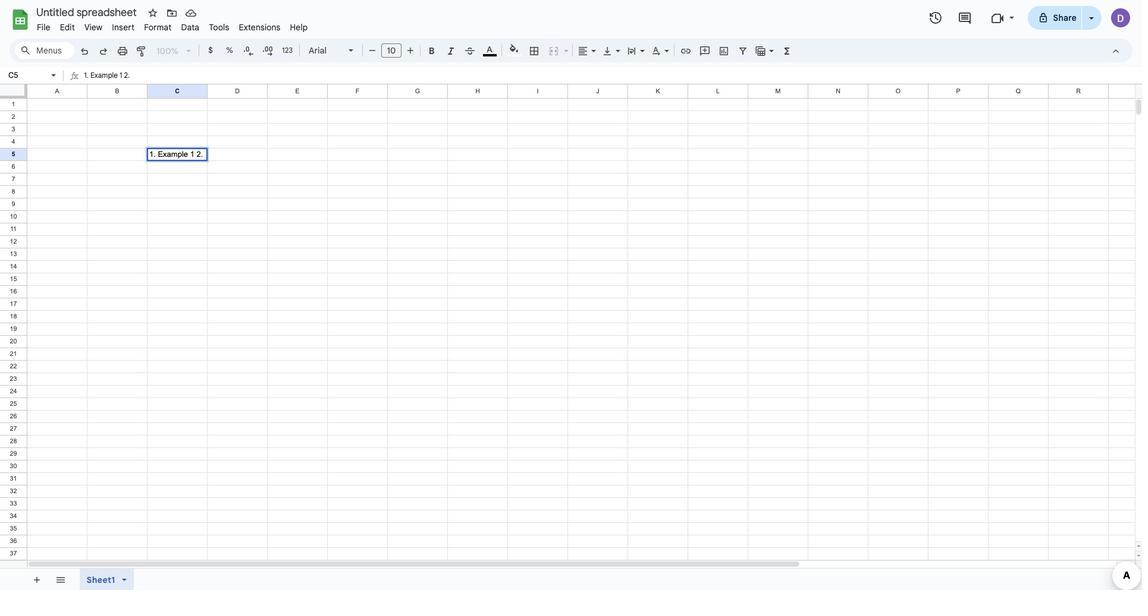 Task type: vqa. For each thing, say whether or not it's contained in the screenshot.
left 1. example 1 2.
yes



Task type: locate. For each thing, give the bounding box(es) containing it.
1 vertical spatial 1.
[[149, 150, 156, 159]]

0 horizontal spatial 2.
[[124, 71, 130, 80]]

2.
[[124, 71, 130, 80], [197, 150, 203, 159]]

1 for 1. example 1 2. field
[[190, 150, 194, 159]]

format
[[144, 22, 172, 33]]

1
[[120, 71, 122, 80], [190, 150, 194, 159]]

0 vertical spatial 1
[[120, 71, 122, 80]]

123
[[282, 46, 293, 55]]

0 horizontal spatial 1.
[[84, 71, 89, 80]]

toolbar
[[24, 569, 74, 591], [146, 569, 148, 591]]

1 horizontal spatial example
[[158, 150, 188, 159]]

menu bar inside menu bar banner
[[32, 15, 313, 35]]

1. Example 1 2. text field
[[84, 68, 1142, 84]]

application
[[0, 0, 1142, 591]]

insert menu item
[[107, 20, 139, 35]]

text rotation image
[[650, 42, 663, 59]]

Font size field
[[381, 43, 406, 58]]

1 horizontal spatial 1. example 1 2.
[[149, 150, 203, 159]]

0 vertical spatial 2.
[[124, 71, 130, 80]]

0 horizontal spatial example
[[90, 71, 118, 80]]

edit
[[60, 22, 75, 33]]

1. example 1 2. inside 1. example 1 2. text field
[[84, 71, 130, 80]]

text color image
[[483, 42, 496, 57]]

view
[[84, 22, 103, 33]]

Star checkbox
[[122, 0, 171, 43]]

quick sharing actions image
[[1089, 17, 1094, 36]]

file
[[37, 22, 50, 33]]

menu bar banner
[[0, 0, 1142, 591]]

share
[[1053, 12, 1077, 23]]

toolbar left sheet1
[[24, 569, 74, 591]]

1 vertical spatial 1. example 1 2.
[[149, 150, 203, 159]]

1 horizontal spatial 1.
[[149, 150, 156, 159]]

0 horizontal spatial 1
[[120, 71, 122, 80]]

0 vertical spatial example
[[90, 71, 118, 80]]

0 vertical spatial 1.
[[84, 71, 89, 80]]

1 horizontal spatial 2.
[[197, 150, 203, 159]]

application containing share
[[0, 0, 1142, 591]]

1 horizontal spatial toolbar
[[146, 569, 148, 591]]

help
[[290, 22, 308, 33]]

vertical align image
[[601, 42, 614, 59]]

0 horizontal spatial 1. example 1 2.
[[84, 71, 130, 80]]

2 toolbar from the left
[[146, 569, 148, 591]]

example inside text field
[[90, 71, 118, 80]]

extensions menu item
[[234, 20, 285, 35]]

main toolbar
[[74, 42, 797, 61]]

Zoom field
[[152, 42, 196, 60]]

extensions
[[239, 22, 281, 33]]

toolbar right sheet1 toolbar
[[146, 569, 148, 591]]

1. example 1 2.
[[84, 71, 130, 80], [149, 150, 203, 159]]

1. example 1 2. for 1. example 1 2. field
[[149, 150, 203, 159]]

1 for 1. example 1 2. text field
[[120, 71, 122, 80]]

sheet1 toolbar
[[76, 569, 144, 591]]

example
[[90, 71, 118, 80], [158, 150, 188, 159]]

file menu item
[[32, 20, 55, 35]]

None text field
[[5, 70, 49, 81]]

tools menu item
[[204, 20, 234, 35]]

2. inside text field
[[124, 71, 130, 80]]

1 horizontal spatial 1
[[190, 150, 194, 159]]

menu bar
[[32, 15, 313, 35]]

%
[[226, 45, 233, 55]]

1 vertical spatial example
[[158, 150, 188, 159]]

0 horizontal spatial toolbar
[[24, 569, 74, 591]]

0 vertical spatial 1. example 1 2.
[[84, 71, 130, 80]]

1 vertical spatial 2.
[[197, 150, 203, 159]]

123 button
[[278, 42, 297, 59]]

text wrapping image
[[625, 42, 639, 59]]

$ button
[[202, 42, 219, 59]]

1 vertical spatial 1
[[190, 150, 194, 159]]

$
[[208, 45, 213, 55]]

menu bar containing file
[[32, 15, 313, 35]]

1 inside text field
[[120, 71, 122, 80]]

sheet1 button
[[79, 569, 134, 591]]

1.
[[84, 71, 89, 80], [149, 150, 156, 159]]

Zoom text field
[[153, 43, 182, 59]]

C5 field
[[149, 150, 205, 159]]

functions image
[[780, 42, 794, 59]]

edit menu item
[[55, 20, 80, 35]]

1. inside text field
[[84, 71, 89, 80]]

data menu item
[[176, 20, 204, 35]]



Task type: describe. For each thing, give the bounding box(es) containing it.
font list. arial selected. option
[[309, 42, 341, 59]]

tools
[[209, 22, 229, 33]]

Font size text field
[[382, 43, 401, 58]]

Menus field
[[15, 42, 74, 59]]

Rename text field
[[32, 5, 143, 19]]

insert
[[112, 22, 135, 33]]

2. for 1. example 1 2. field
[[197, 150, 203, 159]]

none text field inside "name box (⌘ + j)" element
[[5, 70, 49, 81]]

format menu item
[[139, 20, 176, 35]]

name box (⌘ + j) element
[[4, 68, 59, 83]]

1. for 1. example 1 2. text field
[[84, 71, 89, 80]]

arial
[[309, 45, 327, 56]]

example for 1. example 1 2. text field
[[90, 71, 118, 80]]

1. for 1. example 1 2. field
[[149, 150, 156, 159]]

data
[[181, 22, 199, 33]]

borders image
[[527, 42, 541, 59]]

1. example 1 2. for 1. example 1 2. text field
[[84, 71, 130, 80]]

sheet1
[[87, 575, 115, 586]]

all sheets image
[[51, 570, 70, 589]]

example for 1. example 1 2. field
[[158, 150, 188, 159]]

1 toolbar from the left
[[24, 569, 74, 591]]

view menu item
[[80, 20, 107, 35]]

share button
[[1028, 6, 1082, 30]]

help menu item
[[285, 20, 313, 35]]

% button
[[221, 42, 239, 59]]

2. for 1. example 1 2. text field
[[124, 71, 130, 80]]

fill color image
[[507, 42, 521, 57]]



